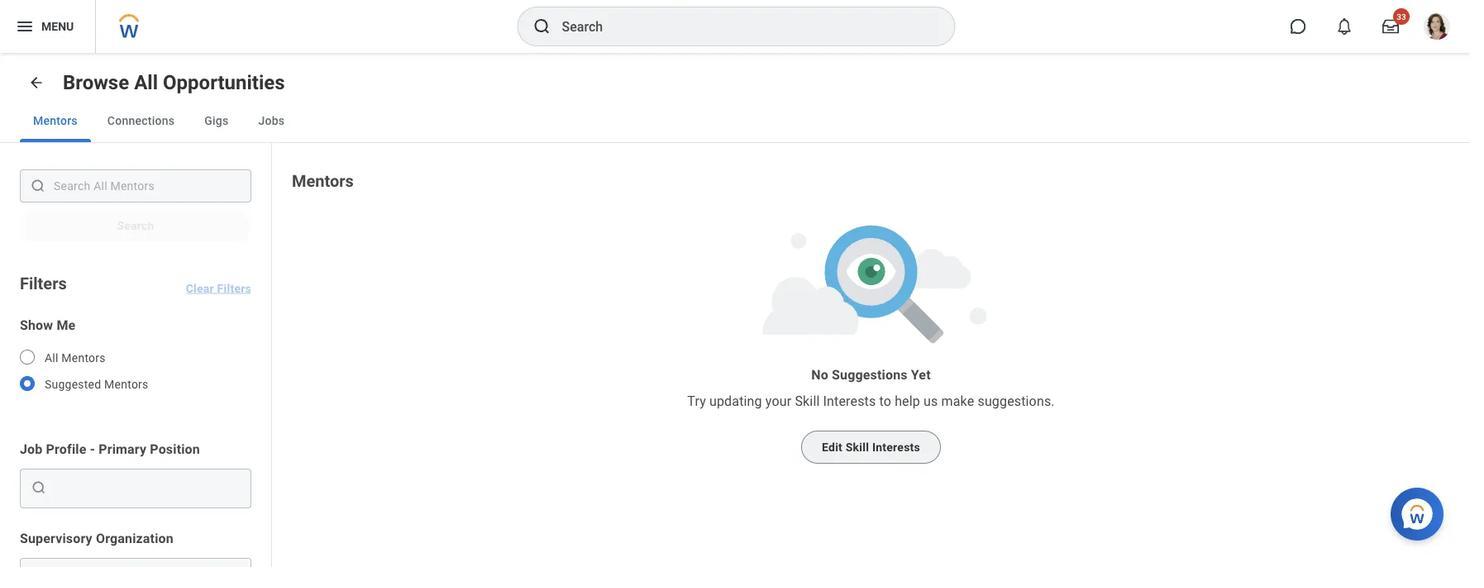 Task type: describe. For each thing, give the bounding box(es) containing it.
mentors right suggested
[[104, 378, 149, 391]]

0 horizontal spatial search image
[[31, 480, 47, 496]]

updating
[[710, 393, 763, 409]]

us
[[924, 393, 939, 409]]

search
[[117, 219, 154, 233]]

0 vertical spatial interests
[[824, 393, 876, 409]]

mentors button
[[20, 99, 91, 142]]

opportunities
[[163, 71, 285, 94]]

job profile - primary position
[[20, 441, 200, 457]]

yet
[[912, 367, 931, 383]]

me
[[57, 317, 76, 333]]

no suggestions yet
[[812, 367, 931, 383]]

mentors down jobs "button"
[[292, 171, 354, 191]]

show me
[[20, 317, 76, 333]]

clear filters
[[186, 282, 252, 295]]

primary
[[99, 441, 147, 457]]

supervisory organization
[[20, 531, 174, 546]]

clear filters button
[[186, 262, 252, 295]]

help
[[895, 393, 921, 409]]

Search Workday  search field
[[562, 8, 921, 45]]

notifications large image
[[1337, 18, 1353, 35]]

position
[[150, 441, 200, 457]]

justify image
[[15, 17, 35, 36]]

profile
[[46, 441, 86, 457]]

suggestions
[[832, 367, 908, 383]]

interests inside edit skill interests button
[[873, 441, 921, 454]]

0 horizontal spatial skill
[[795, 393, 820, 409]]

arrow left image
[[28, 74, 45, 91]]

1 horizontal spatial all
[[134, 71, 158, 94]]

1 vertical spatial all
[[45, 351, 58, 365]]

organization
[[96, 531, 174, 546]]

Search All Mentors text field
[[20, 170, 252, 203]]

suggested
[[45, 378, 101, 391]]

menu button
[[0, 0, 95, 53]]

menu
[[41, 20, 74, 33]]

edit skill interests
[[822, 441, 921, 454]]

1 horizontal spatial search image
[[532, 17, 552, 36]]

supervisory
[[20, 531, 92, 546]]

gigs button
[[191, 99, 242, 142]]

search image
[[30, 178, 46, 194]]

show
[[20, 317, 53, 333]]



Task type: vqa. For each thing, say whether or not it's contained in the screenshot.
the bottommost table ICON
no



Task type: locate. For each thing, give the bounding box(es) containing it.
try updating your skill interests to help us make suggestions.
[[688, 393, 1055, 409]]

1 horizontal spatial skill
[[846, 441, 870, 454]]

33
[[1398, 12, 1407, 22]]

mentors
[[33, 114, 78, 127], [292, 171, 354, 191], [62, 351, 106, 365], [104, 378, 149, 391]]

jobs button
[[245, 99, 298, 142]]

make
[[942, 393, 975, 409]]

tab list
[[0, 99, 1471, 143]]

interests
[[824, 393, 876, 409], [873, 441, 921, 454]]

tab list containing mentors
[[0, 99, 1471, 143]]

to
[[880, 393, 892, 409]]

all up connections
[[134, 71, 158, 94]]

all down show me
[[45, 351, 58, 365]]

interests down 'suggestions'
[[824, 393, 876, 409]]

filters up show me
[[20, 274, 67, 293]]

skill right your on the right of the page
[[795, 393, 820, 409]]

browse
[[63, 71, 129, 94]]

interests down to in the right of the page
[[873, 441, 921, 454]]

filters right "clear"
[[217, 282, 252, 295]]

all mentors
[[45, 351, 106, 365]]

all
[[134, 71, 158, 94], [45, 351, 58, 365]]

mentors inside button
[[33, 114, 78, 127]]

jobs
[[258, 114, 285, 127]]

-
[[90, 441, 95, 457]]

profile logan mcneil image
[[1425, 13, 1451, 43]]

skill inside button
[[846, 441, 870, 454]]

browse all opportunities
[[63, 71, 285, 94]]

try
[[688, 393, 706, 409]]

inbox large image
[[1383, 18, 1400, 35]]

edit skill interests button
[[802, 431, 941, 464]]

connections button
[[94, 99, 188, 142]]

search button
[[20, 209, 252, 242]]

connections
[[107, 114, 175, 127]]

0 vertical spatial search image
[[532, 17, 552, 36]]

your
[[766, 393, 792, 409]]

search image
[[532, 17, 552, 36], [31, 480, 47, 496]]

0 horizontal spatial all
[[45, 351, 58, 365]]

skill
[[795, 393, 820, 409], [846, 441, 870, 454]]

job
[[20, 441, 43, 457]]

mentors down arrow left image
[[33, 114, 78, 127]]

suggested mentors
[[45, 378, 149, 391]]

0 vertical spatial skill
[[795, 393, 820, 409]]

1 vertical spatial search image
[[31, 480, 47, 496]]

1 vertical spatial interests
[[873, 441, 921, 454]]

1 horizontal spatial filters
[[217, 282, 252, 295]]

no
[[812, 367, 829, 383]]

suggestions.
[[978, 393, 1055, 409]]

gigs
[[205, 114, 229, 127]]

None field
[[50, 475, 244, 501], [50, 480, 244, 496], [50, 564, 244, 568], [50, 475, 244, 501], [50, 480, 244, 496], [50, 564, 244, 568]]

0 vertical spatial all
[[134, 71, 158, 94]]

filters
[[20, 274, 67, 293], [217, 282, 252, 295]]

skill right edit
[[846, 441, 870, 454]]

0 horizontal spatial filters
[[20, 274, 67, 293]]

1 vertical spatial skill
[[846, 441, 870, 454]]

edit
[[822, 441, 843, 454]]

mentors up suggested
[[62, 351, 106, 365]]

clear
[[186, 282, 214, 295]]

33 button
[[1373, 8, 1411, 45]]

filters inside button
[[217, 282, 252, 295]]



